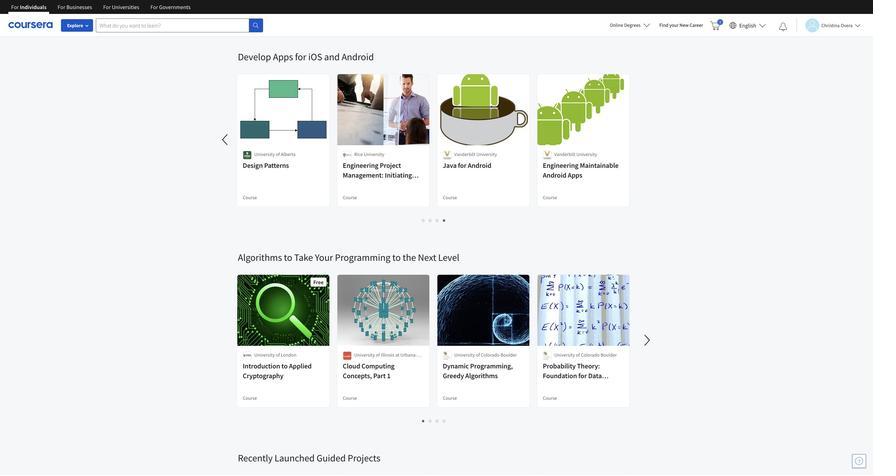 Task type: describe. For each thing, give the bounding box(es) containing it.
java for android
[[443, 161, 492, 170]]

part
[[374, 372, 386, 380]]

dynamic programming, greedy algorithms
[[443, 362, 513, 380]]

1 for to
[[422, 418, 425, 425]]

illinois
[[381, 352, 395, 358]]

1 vertical spatial for
[[458, 161, 467, 170]]

course for introduction to applied cryptography
[[243, 395, 257, 402]]

3 button for develop apps for ios and android
[[434, 217, 441, 225]]

businesses
[[66, 3, 92, 10]]

your
[[670, 22, 679, 28]]

show notifications image
[[779, 23, 788, 31]]

foundation
[[543, 372, 577, 380]]

2 for develop apps for ios and android
[[429, 217, 432, 224]]

list inside prepare for industry certification exams carousel element
[[238, 16, 630, 23]]

algorithms to take your programming to the next level carousel element
[[235, 231, 874, 431]]

concepts,
[[343, 372, 372, 380]]

launched
[[275, 452, 315, 465]]

develop apps for ios and android carousel element
[[0, 30, 636, 231]]

banner navigation
[[6, 0, 196, 14]]

to left the
[[393, 251, 401, 264]]

explore button
[[61, 19, 93, 32]]

for for universities
[[103, 3, 111, 10]]

the
[[403, 251, 416, 264]]

vanderbilt university for for
[[455, 151, 497, 158]]

level
[[438, 251, 460, 264]]

overa
[[841, 22, 853, 28]]

governments
[[159, 3, 191, 10]]

0 vertical spatial apps
[[273, 51, 293, 63]]

online degrees
[[610, 22, 641, 28]]

0 horizontal spatial android
[[342, 51, 374, 63]]

university up introduction
[[254, 352, 275, 358]]

champaign
[[354, 359, 378, 365]]

university of london image
[[243, 352, 252, 361]]

online degrees button
[[605, 17, 656, 33]]

university of alberta
[[254, 151, 296, 158]]

recently
[[238, 452, 273, 465]]

vanderbilt university for maintainable
[[555, 151, 597, 158]]

planning
[[356, 181, 382, 189]]

cryptography
[[243, 372, 284, 380]]

course for dynamic programming, greedy algorithms
[[443, 395, 457, 402]]

algorithms to take your programming to the next level
[[238, 251, 460, 264]]

2 for algorithms to take your programming to the next level
[[429, 418, 432, 425]]

course for engineering project management: initiating and planning
[[343, 195, 357, 201]]

to for applied
[[282, 362, 288, 371]]

rice university image
[[343, 151, 352, 160]]

4 for algorithms to take your programming to the next level
[[443, 418, 446, 425]]

of for patterns
[[276, 151, 280, 158]]

project
[[380, 161, 401, 170]]

dynamic
[[443, 362, 469, 371]]

find your new career link
[[656, 21, 707, 30]]

new
[[680, 22, 689, 28]]

degrees
[[625, 22, 641, 28]]

vanderbilt for for
[[455, 151, 476, 158]]

university of alberta image
[[243, 151, 252, 160]]

ios
[[308, 51, 322, 63]]

4 button for develop apps for ios and android
[[441, 217, 448, 225]]

develop apps for ios and android
[[238, 51, 374, 63]]

university up dynamic
[[455, 352, 475, 358]]

christina
[[822, 22, 840, 28]]

list for algorithms to take your programming to the next level
[[238, 417, 630, 425]]

university inside the university of illinois at urbana- champaign
[[354, 352, 375, 358]]

explore
[[67, 22, 83, 29]]

for for governments
[[150, 3, 158, 10]]

shopping cart: 1 item image
[[710, 19, 724, 30]]

0 vertical spatial for
[[295, 51, 306, 63]]

maintainable
[[580, 161, 619, 170]]

theory:
[[577, 362, 600, 371]]

universities
[[112, 3, 139, 10]]

university of colorado boulder image
[[443, 352, 452, 361]]

colorado for theory:
[[581, 352, 600, 358]]

university of colorado boulder image
[[543, 352, 552, 361]]

vanderbilt university image
[[543, 151, 552, 160]]

previous slide image
[[217, 131, 234, 148]]

and for android
[[324, 51, 340, 63]]

initiating
[[385, 171, 412, 180]]

for for individuals
[[11, 3, 19, 10]]

rice university
[[354, 151, 385, 158]]

next slide image
[[639, 332, 656, 349]]

patterns
[[264, 161, 289, 170]]

engineering maintainable android apps
[[543, 161, 619, 180]]

for individuals
[[11, 3, 46, 10]]

for universities
[[103, 3, 139, 10]]

introduction to applied cryptography
[[243, 362, 312, 380]]

prepare for industry certification exams carousel element
[[0, 0, 636, 30]]

management:
[[343, 171, 384, 180]]

university up java for android in the top of the page
[[477, 151, 497, 158]]

cloud computing concepts, part 1
[[343, 362, 395, 380]]

1 button for to
[[420, 417, 427, 425]]

0 horizontal spatial algorithms
[[238, 251, 282, 264]]

introduction
[[243, 362, 280, 371]]

christina overa
[[822, 22, 853, 28]]

for inside probability theory: foundation for data science
[[579, 372, 587, 380]]



Task type: locate. For each thing, give the bounding box(es) containing it.
4 inside algorithms to take your programming to the next level carousel element
[[443, 418, 446, 425]]

1 for android
[[422, 217, 425, 224]]

course
[[243, 195, 257, 201], [343, 195, 357, 201], [443, 195, 457, 201], [543, 195, 557, 201], [243, 395, 257, 402], [343, 395, 357, 402], [443, 395, 457, 402], [543, 395, 557, 402]]

2
[[429, 217, 432, 224], [429, 418, 432, 425]]

2 horizontal spatial for
[[579, 372, 587, 380]]

next
[[418, 251, 437, 264]]

0 horizontal spatial and
[[324, 51, 340, 63]]

2 university of colorado boulder from the left
[[555, 352, 617, 358]]

2 3 from the top
[[436, 418, 439, 425]]

for down theory:
[[579, 372, 587, 380]]

programming,
[[470, 362, 513, 371]]

vanderbilt university image
[[443, 151, 452, 160]]

course for cloud computing concepts, part 1
[[343, 395, 357, 402]]

1 horizontal spatial vanderbilt
[[555, 151, 576, 158]]

engineering inside the engineering maintainable android apps
[[543, 161, 579, 170]]

2 2 button from the top
[[427, 417, 434, 425]]

university right rice
[[364, 151, 385, 158]]

to for take
[[284, 251, 292, 264]]

android
[[342, 51, 374, 63], [468, 161, 492, 170], [543, 171, 567, 180]]

vanderbilt university up the engineering maintainable android apps
[[555, 151, 597, 158]]

2 1 button from the top
[[420, 417, 427, 425]]

to
[[284, 251, 292, 264], [393, 251, 401, 264], [282, 362, 288, 371]]

coursera image
[[8, 20, 53, 31]]

3 inside algorithms to take your programming to the next level carousel element
[[436, 418, 439, 425]]

3 list from the top
[[238, 417, 630, 425]]

design patterns
[[243, 161, 289, 170]]

2 horizontal spatial android
[[543, 171, 567, 180]]

of up theory:
[[576, 352, 580, 358]]

0 vertical spatial 3 button
[[434, 217, 441, 225]]

2 for from the left
[[58, 3, 65, 10]]

java
[[443, 161, 457, 170]]

your
[[315, 251, 333, 264]]

apps
[[273, 51, 293, 63], [568, 171, 583, 180]]

course for engineering maintainable android apps
[[543, 195, 557, 201]]

1 inside develop apps for ios and android carousel element
[[422, 217, 425, 224]]

boulder
[[501, 352, 517, 358], [601, 352, 617, 358]]

algorithms inside dynamic programming, greedy algorithms
[[466, 372, 498, 380]]

1 horizontal spatial vanderbilt university
[[555, 151, 597, 158]]

3 for from the left
[[103, 3, 111, 10]]

for left individuals
[[11, 3, 19, 10]]

1 vertical spatial 2 button
[[427, 417, 434, 425]]

recently launched guided projects
[[238, 452, 381, 465]]

vanderbilt for maintainable
[[555, 151, 576, 158]]

1 horizontal spatial algorithms
[[466, 372, 498, 380]]

0 vertical spatial 3
[[436, 217, 439, 224]]

colorado for programming,
[[481, 352, 500, 358]]

0 horizontal spatial vanderbilt
[[455, 151, 476, 158]]

1 horizontal spatial android
[[468, 161, 492, 170]]

probability theory: foundation for data science
[[543, 362, 602, 390]]

career
[[690, 22, 703, 28]]

2 button for develop apps for ios and android
[[427, 217, 434, 225]]

2 2 from the top
[[429, 418, 432, 425]]

online
[[610, 22, 624, 28]]

for left universities
[[103, 3, 111, 10]]

1 vertical spatial and
[[343, 181, 354, 189]]

free
[[314, 279, 324, 286]]

and
[[324, 51, 340, 63], [343, 181, 354, 189]]

university up maintainable at the right of the page
[[577, 151, 597, 158]]

1 vertical spatial 3
[[436, 418, 439, 425]]

design
[[243, 161, 263, 170]]

0 horizontal spatial apps
[[273, 51, 293, 63]]

vanderbilt up java for android in the top of the page
[[455, 151, 476, 158]]

1 university of colorado boulder from the left
[[455, 352, 517, 358]]

2 vertical spatial list
[[238, 417, 630, 425]]

1 list from the top
[[238, 16, 630, 23]]

1 inside cloud computing concepts, part 1
[[387, 372, 391, 380]]

find
[[660, 22, 669, 28]]

apps right develop
[[273, 51, 293, 63]]

android inside the engineering maintainable android apps
[[543, 171, 567, 180]]

4 button
[[441, 217, 448, 225], [441, 417, 448, 425]]

university
[[254, 151, 275, 158], [364, 151, 385, 158], [477, 151, 497, 158], [577, 151, 597, 158], [254, 352, 275, 358], [354, 352, 375, 358], [455, 352, 475, 358], [555, 352, 575, 358]]

4 for from the left
[[150, 3, 158, 10]]

2 colorado from the left
[[581, 352, 600, 358]]

for left businesses
[[58, 3, 65, 10]]

1 horizontal spatial university of colorado boulder
[[555, 352, 617, 358]]

1 horizontal spatial and
[[343, 181, 354, 189]]

1 1 button from the top
[[420, 217, 427, 225]]

0 vertical spatial 2 button
[[427, 217, 434, 225]]

2 vertical spatial for
[[579, 372, 587, 380]]

apps inside the engineering maintainable android apps
[[568, 171, 583, 180]]

1 colorado from the left
[[481, 352, 500, 358]]

of inside develop apps for ios and android carousel element
[[276, 151, 280, 158]]

find your new career
[[660, 22, 703, 28]]

4 button for algorithms to take your programming to the next level
[[441, 417, 448, 425]]

2 button inside algorithms to take your programming to the next level carousel element
[[427, 417, 434, 425]]

english button
[[727, 14, 769, 37]]

and down management:
[[343, 181, 354, 189]]

list
[[238, 16, 630, 23], [238, 217, 630, 225], [238, 417, 630, 425]]

2 boulder from the left
[[601, 352, 617, 358]]

of up dynamic programming, greedy algorithms
[[476, 352, 480, 358]]

1 2 button from the top
[[427, 217, 434, 225]]

None search field
[[96, 18, 263, 32]]

greedy
[[443, 372, 464, 380]]

1 engineering from the left
[[343, 161, 379, 170]]

2 inside algorithms to take your programming to the next level carousel element
[[429, 418, 432, 425]]

boulder up "programming,"
[[501, 352, 517, 358]]

0 vertical spatial 1 button
[[420, 217, 427, 225]]

engineering inside engineering project management: initiating and planning
[[343, 161, 379, 170]]

2 vertical spatial 1
[[422, 418, 425, 425]]

1 horizontal spatial colorado
[[581, 352, 600, 358]]

0 horizontal spatial engineering
[[343, 161, 379, 170]]

of for theory:
[[576, 352, 580, 358]]

1 button for android
[[420, 217, 427, 225]]

engineering for android
[[543, 161, 579, 170]]

3 button
[[434, 217, 441, 225], [434, 417, 441, 425]]

0 vertical spatial algorithms
[[238, 251, 282, 264]]

university of illinois at urbana- champaign
[[354, 352, 417, 365]]

1 2 from the top
[[429, 217, 432, 224]]

for governments
[[150, 3, 191, 10]]

university up design patterns
[[254, 151, 275, 158]]

4 for develop apps for ios and android
[[443, 217, 446, 224]]

1 button inside algorithms to take your programming to the next level carousel element
[[420, 417, 427, 425]]

1 3 button from the top
[[434, 217, 441, 225]]

2 list from the top
[[238, 217, 630, 225]]

apps down maintainable at the right of the page
[[568, 171, 583, 180]]

vanderbilt right vanderbilt university image on the top right of the page
[[555, 151, 576, 158]]

boulder for dynamic programming, greedy algorithms
[[501, 352, 517, 358]]

list inside develop apps for ios and android carousel element
[[238, 217, 630, 225]]

computing
[[362, 362, 395, 371]]

1 horizontal spatial for
[[458, 161, 467, 170]]

algorithms
[[238, 251, 282, 264], [466, 372, 498, 380]]

4
[[443, 217, 446, 224], [443, 418, 446, 425]]

course for probability theory: foundation for data science
[[543, 395, 557, 402]]

0 horizontal spatial university of colorado boulder
[[455, 352, 517, 358]]

data
[[589, 372, 602, 380]]

develop
[[238, 51, 271, 63]]

1 4 button from the top
[[441, 217, 448, 225]]

projects
[[348, 452, 381, 465]]

alberta
[[281, 151, 296, 158]]

vanderbilt
[[455, 151, 476, 158], [555, 151, 576, 158]]

applied
[[289, 362, 312, 371]]

0 vertical spatial android
[[342, 51, 374, 63]]

and for planning
[[343, 181, 354, 189]]

1 vertical spatial 1
[[387, 372, 391, 380]]

for for businesses
[[58, 3, 65, 10]]

of left london
[[276, 352, 280, 358]]

1 vertical spatial apps
[[568, 171, 583, 180]]

university of colorado boulder for programming,
[[455, 352, 517, 358]]

0 horizontal spatial vanderbilt university
[[455, 151, 497, 158]]

university of london
[[254, 352, 297, 358]]

2 vanderbilt university from the left
[[555, 151, 597, 158]]

boulder for probability theory: foundation for data science
[[601, 352, 617, 358]]

to left take
[[284, 251, 292, 264]]

1 horizontal spatial apps
[[568, 171, 583, 180]]

university of colorado boulder up "programming,"
[[455, 352, 517, 358]]

1 button inside develop apps for ios and android carousel element
[[420, 217, 427, 225]]

help center image
[[855, 458, 864, 466]]

christina overa button
[[797, 18, 861, 32]]

2 button
[[427, 217, 434, 225], [427, 417, 434, 425]]

to down london
[[282, 362, 288, 371]]

2 3 button from the top
[[434, 417, 441, 425]]

colorado up "programming,"
[[481, 352, 500, 358]]

for left ios
[[295, 51, 306, 63]]

course for design patterns
[[243, 195, 257, 201]]

What do you want to learn? text field
[[96, 18, 249, 32]]

0 vertical spatial and
[[324, 51, 340, 63]]

for left governments
[[150, 3, 158, 10]]

1 vertical spatial 2
[[429, 418, 432, 425]]

2 vertical spatial android
[[543, 171, 567, 180]]

1 vertical spatial list
[[238, 217, 630, 225]]

boulder up data
[[601, 352, 617, 358]]

2 4 button from the top
[[441, 417, 448, 425]]

3 for develop apps for ios and android
[[436, 217, 439, 224]]

2 vanderbilt from the left
[[555, 151, 576, 158]]

2 inside develop apps for ios and android carousel element
[[429, 217, 432, 224]]

list inside algorithms to take your programming to the next level carousel element
[[238, 417, 630, 425]]

1 vertical spatial algorithms
[[466, 372, 498, 380]]

2 engineering from the left
[[543, 161, 579, 170]]

3 for algorithms to take your programming to the next level
[[436, 418, 439, 425]]

urbana-
[[401, 352, 417, 358]]

london
[[281, 352, 297, 358]]

1 4 from the top
[[443, 217, 446, 224]]

for right java
[[458, 161, 467, 170]]

cloud
[[343, 362, 360, 371]]

rice
[[354, 151, 363, 158]]

list for develop apps for ios and android
[[238, 217, 630, 225]]

0 vertical spatial 1
[[422, 217, 425, 224]]

1
[[422, 217, 425, 224], [387, 372, 391, 380], [422, 418, 425, 425]]

2 button for algorithms to take your programming to the next level
[[427, 417, 434, 425]]

engineering for management:
[[343, 161, 379, 170]]

3
[[436, 217, 439, 224], [436, 418, 439, 425]]

2 4 from the top
[[443, 418, 446, 425]]

1 vanderbilt from the left
[[455, 151, 476, 158]]

of left illinois
[[376, 352, 380, 358]]

0 vertical spatial 4 button
[[441, 217, 448, 225]]

android for engineering maintainable android apps
[[543, 171, 567, 180]]

of for to
[[276, 352, 280, 358]]

1 vanderbilt university from the left
[[455, 151, 497, 158]]

3 inside develop apps for ios and android carousel element
[[436, 217, 439, 224]]

0 vertical spatial 4
[[443, 217, 446, 224]]

3 button for algorithms to take your programming to the next level
[[434, 417, 441, 425]]

for businesses
[[58, 3, 92, 10]]

0 vertical spatial 2
[[429, 217, 432, 224]]

engineering
[[343, 161, 379, 170], [543, 161, 579, 170]]

0 vertical spatial list
[[238, 16, 630, 23]]

colorado up theory:
[[581, 352, 600, 358]]

1 horizontal spatial engineering
[[543, 161, 579, 170]]

1 boulder from the left
[[501, 352, 517, 358]]

for
[[11, 3, 19, 10], [58, 3, 65, 10], [103, 3, 111, 10], [150, 3, 158, 10]]

and inside engineering project management: initiating and planning
[[343, 181, 354, 189]]

4 inside develop apps for ios and android carousel element
[[443, 217, 446, 224]]

individuals
[[20, 3, 46, 10]]

1 vertical spatial 1 button
[[420, 417, 427, 425]]

1 button
[[420, 217, 427, 225], [420, 417, 427, 425]]

for
[[295, 51, 306, 63], [458, 161, 467, 170], [579, 372, 587, 380]]

university of colorado boulder
[[455, 352, 517, 358], [555, 352, 617, 358]]

of for programming,
[[476, 352, 480, 358]]

1 vertical spatial 3 button
[[434, 417, 441, 425]]

and right ios
[[324, 51, 340, 63]]

course for java for android
[[443, 195, 457, 201]]

university up champaign
[[354, 352, 375, 358]]

probability
[[543, 362, 576, 371]]

engineering project management: initiating and planning
[[343, 161, 412, 189]]

1 3 from the top
[[436, 217, 439, 224]]

engineering down vanderbilt university image on the top right of the page
[[543, 161, 579, 170]]

university of illinois at urbana-champaign image
[[343, 352, 352, 361]]

vanderbilt university
[[455, 151, 497, 158], [555, 151, 597, 158]]

1 vertical spatial android
[[468, 161, 492, 170]]

recently launched guided projects carousel element
[[235, 431, 636, 476]]

android for java for android
[[468, 161, 492, 170]]

0 horizontal spatial colorado
[[481, 352, 500, 358]]

english
[[740, 22, 757, 29]]

of left alberta
[[276, 151, 280, 158]]

programming
[[335, 251, 391, 264]]

at
[[396, 352, 400, 358]]

0 horizontal spatial for
[[295, 51, 306, 63]]

guided
[[317, 452, 346, 465]]

of
[[276, 151, 280, 158], [276, 352, 280, 358], [376, 352, 380, 358], [476, 352, 480, 358], [576, 352, 580, 358]]

1 vertical spatial 4
[[443, 418, 446, 425]]

engineering up management:
[[343, 161, 379, 170]]

1 vertical spatial 4 button
[[441, 417, 448, 425]]

colorado
[[481, 352, 500, 358], [581, 352, 600, 358]]

vanderbilt university up java for android in the top of the page
[[455, 151, 497, 158]]

science
[[543, 382, 566, 390]]

2 button inside develop apps for ios and android carousel element
[[427, 217, 434, 225]]

of inside the university of illinois at urbana- champaign
[[376, 352, 380, 358]]

1 for from the left
[[11, 3, 19, 10]]

take
[[294, 251, 313, 264]]

of for computing
[[376, 352, 380, 358]]

university of colorado boulder for theory:
[[555, 352, 617, 358]]

to inside introduction to applied cryptography
[[282, 362, 288, 371]]

0 horizontal spatial boulder
[[501, 352, 517, 358]]

university of colorado boulder up theory:
[[555, 352, 617, 358]]

university up probability
[[555, 352, 575, 358]]

1 horizontal spatial boulder
[[601, 352, 617, 358]]



Task type: vqa. For each thing, say whether or not it's contained in the screenshot.


